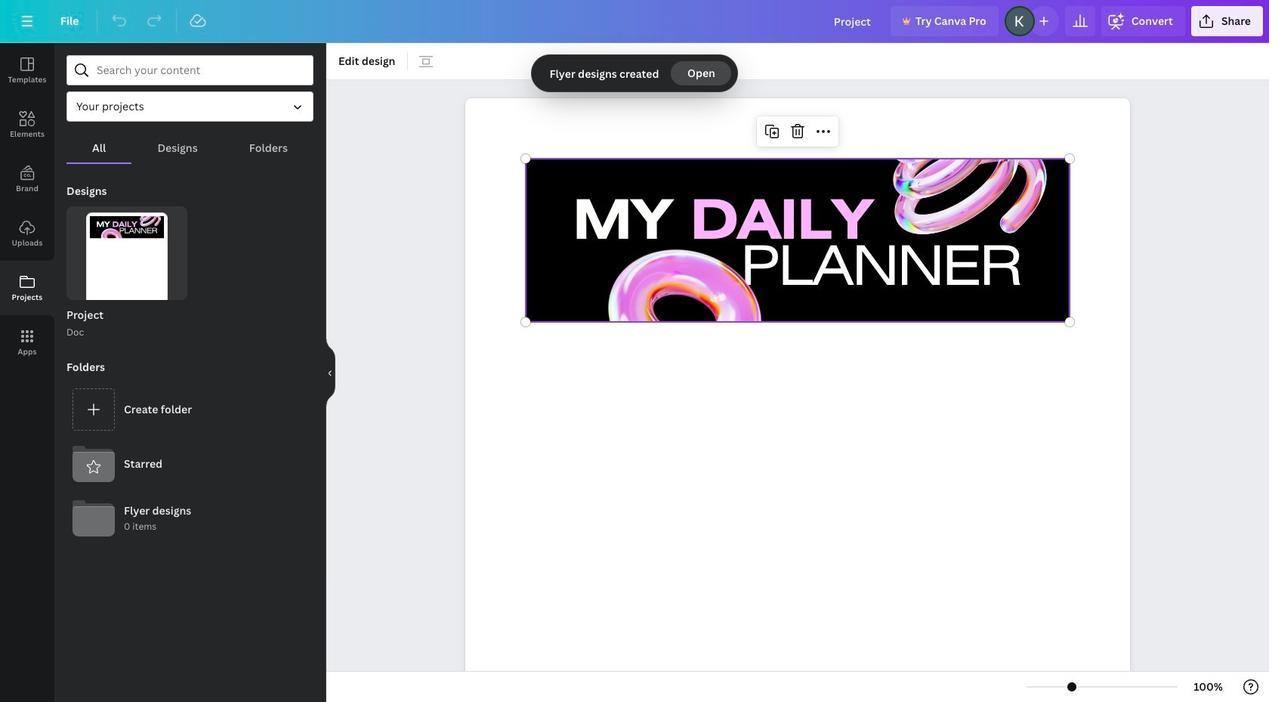 Task type: locate. For each thing, give the bounding box(es) containing it.
None text field
[[466, 90, 1131, 702]]

group
[[67, 206, 187, 340], [67, 206, 187, 327]]

Search your content search field
[[97, 56, 304, 85]]

status
[[532, 55, 738, 91]]



Task type: vqa. For each thing, say whether or not it's contained in the screenshot.
reference
no



Task type: describe. For each thing, give the bounding box(es) containing it.
main menu bar
[[0, 0, 1270, 43]]

Select ownership filter button
[[67, 91, 314, 122]]

side panel tab list
[[0, 43, 54, 370]]

Zoom button
[[1184, 675, 1233, 699]]

hide image
[[326, 336, 336, 409]]

Design title text field
[[822, 6, 885, 36]]



